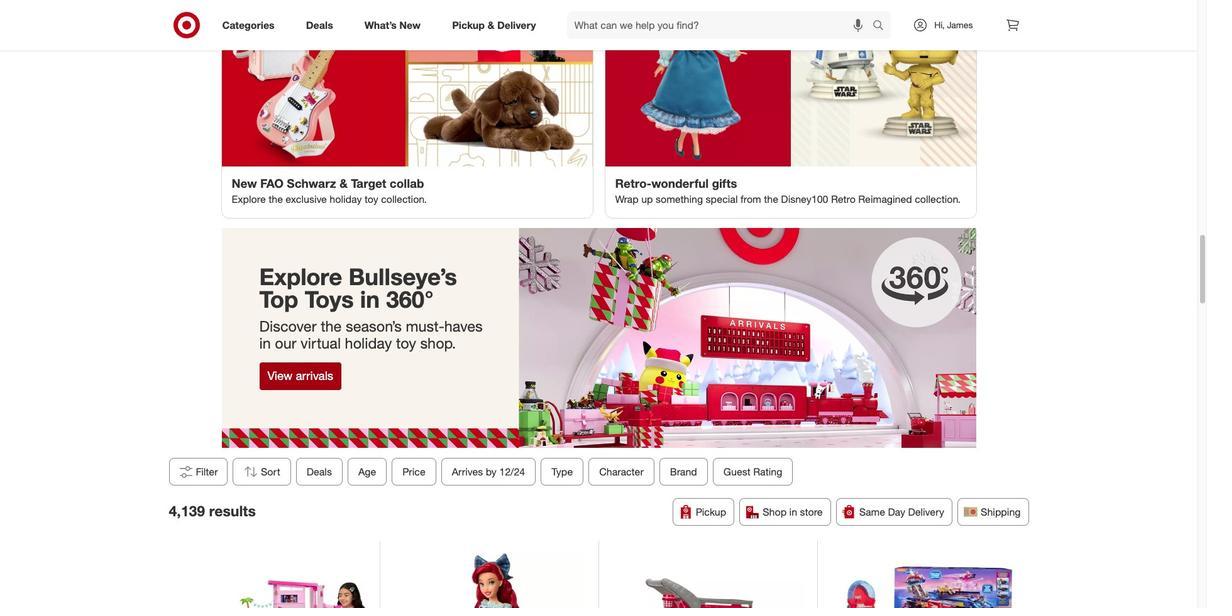 Task type: describe. For each thing, give the bounding box(es) containing it.
top
[[259, 286, 298, 314]]

up
[[642, 193, 653, 206]]

hi,
[[935, 20, 945, 30]]

pickup & delivery
[[452, 19, 536, 31]]

toy inside new fao schwarz & target collab explore the exclusive holiday toy collection.
[[365, 193, 379, 206]]

age
[[358, 466, 376, 479]]

brand
[[670, 466, 697, 479]]

new fao schwarz & target collab explore the exclusive holiday toy collection.
[[232, 176, 427, 206]]

explore inside new fao schwarz & target collab explore the exclusive holiday toy collection.
[[232, 193, 266, 206]]

fao
[[260, 176, 284, 191]]

categories
[[222, 19, 275, 31]]

pickup & delivery link
[[442, 11, 552, 39]]

the for fao
[[269, 193, 283, 206]]

retro-
[[616, 176, 652, 191]]

same
[[860, 506, 886, 519]]

collection. inside new fao schwarz & target collab explore the exclusive holiday toy collection.
[[381, 193, 427, 206]]

arrivals
[[296, 370, 334, 383]]

type
[[552, 466, 573, 479]]

retro
[[832, 193, 856, 206]]

0 vertical spatial in
[[360, 286, 380, 314]]

age button
[[348, 459, 387, 486]]

4,139
[[169, 502, 205, 520]]

view arrivals
[[268, 370, 334, 383]]

target
[[351, 176, 387, 191]]

results
[[209, 502, 256, 520]]

search button
[[868, 11, 898, 42]]

holiday inside explore bullseye's top toys in 360° discover the season's must-haves in our virtual holiday toy shop.
[[345, 335, 392, 353]]

same day delivery button
[[836, 499, 953, 527]]

pickup button
[[673, 499, 735, 527]]

our
[[275, 335, 297, 353]]

0 horizontal spatial in
[[259, 335, 271, 353]]

deals link
[[295, 11, 349, 39]]

reimagined
[[859, 193, 913, 206]]

store
[[800, 506, 823, 519]]

what's
[[365, 19, 397, 31]]

filter button
[[169, 459, 227, 486]]

what's new link
[[354, 11, 437, 39]]

in inside button
[[790, 506, 798, 519]]

filter
[[196, 466, 218, 479]]

haves
[[445, 318, 483, 336]]

james
[[948, 20, 973, 30]]

pickup for pickup
[[696, 506, 727, 519]]

& inside new fao schwarz & target collab explore the exclusive holiday toy collection.
[[340, 176, 348, 191]]

guest
[[724, 466, 751, 479]]

toy inside explore bullseye's top toys in 360° discover the season's must-haves in our virtual holiday toy shop.
[[396, 335, 416, 353]]

shop
[[763, 506, 787, 519]]

something
[[656, 193, 703, 206]]

categories link
[[212, 11, 290, 39]]

must-
[[406, 318, 445, 336]]

pickup for pickup & delivery
[[452, 19, 485, 31]]

by
[[486, 466, 497, 479]]

holiday inside new fao schwarz & target collab explore the exclusive holiday toy collection.
[[330, 193, 362, 206]]

guest rating button
[[713, 459, 793, 486]]



Task type: locate. For each thing, give the bounding box(es) containing it.
1 horizontal spatial collection.
[[915, 193, 961, 206]]

delivery inside button
[[909, 506, 945, 519]]

collab
[[390, 176, 424, 191]]

0 horizontal spatial the
[[269, 193, 283, 206]]

2 collection. from the left
[[915, 193, 961, 206]]

2 horizontal spatial in
[[790, 506, 798, 519]]

paw patrol marine hq toy vehicle playset image
[[830, 554, 1025, 609], [830, 554, 1025, 609]]

new right what's
[[400, 19, 421, 31]]

1 horizontal spatial new
[[400, 19, 421, 31]]

bullseye's
[[349, 263, 457, 291]]

sort button
[[233, 459, 291, 486]]

the down fao
[[269, 193, 283, 206]]

deals
[[306, 19, 333, 31], [307, 466, 332, 479]]

arrives by 12/24
[[452, 466, 525, 479]]

discover
[[259, 318, 317, 336]]

disney princess 100 retro reimagined ariel fashion doll (target exclusive) image
[[393, 554, 586, 609], [393, 554, 586, 609]]

target toy shopping cart image
[[611, 554, 805, 609], [611, 554, 805, 609]]

in up season's
[[360, 286, 380, 314]]

explore
[[232, 193, 266, 206], [259, 263, 342, 291]]

1 collection. from the left
[[381, 193, 427, 206]]

deals left age
[[307, 466, 332, 479]]

delivery for same day delivery
[[909, 506, 945, 519]]

exclusive
[[286, 193, 327, 206]]

holiday
[[330, 193, 362, 206], [345, 335, 392, 353]]

arrives
[[452, 466, 483, 479]]

collection. inside retro-wonderful gifts wrap up something special from the disney100 retro reimagined collection.
[[915, 193, 961, 206]]

the inside explore bullseye's top toys in 360° discover the season's must-haves in our virtual holiday toy shop.
[[321, 318, 342, 336]]

toy down target
[[365, 193, 379, 206]]

1 vertical spatial &
[[340, 176, 348, 191]]

1 horizontal spatial pickup
[[696, 506, 727, 519]]

in left store
[[790, 506, 798, 519]]

0 horizontal spatial collection.
[[381, 193, 427, 206]]

the right from on the top of page
[[764, 193, 779, 206]]

shipping button
[[958, 499, 1029, 527]]

0 vertical spatial toy
[[365, 193, 379, 206]]

season's
[[346, 318, 402, 336]]

the inside new fao schwarz & target collab explore the exclusive holiday toy collection.
[[269, 193, 283, 206]]

holiday down target
[[330, 193, 362, 206]]

0 vertical spatial explore
[[232, 193, 266, 206]]

shop.
[[420, 335, 456, 353]]

deals for deals button
[[307, 466, 332, 479]]

1 vertical spatial new
[[232, 176, 257, 191]]

1 horizontal spatial toy
[[396, 335, 416, 353]]

new left fao
[[232, 176, 257, 191]]

the down toys
[[321, 318, 342, 336]]

1 vertical spatial delivery
[[909, 506, 945, 519]]

deals left what's
[[306, 19, 333, 31]]

same day delivery
[[860, 506, 945, 519]]

new
[[400, 19, 421, 31], [232, 176, 257, 191]]

type button
[[541, 459, 584, 486]]

in left our
[[259, 335, 271, 353]]

collection. right reimagined
[[915, 193, 961, 206]]

holiday right virtual
[[345, 335, 392, 353]]

0 vertical spatial &
[[488, 19, 495, 31]]

pickup inside button
[[696, 506, 727, 519]]

collection.
[[381, 193, 427, 206], [915, 193, 961, 206]]

1 horizontal spatial in
[[360, 286, 380, 314]]

collection. down collab at top left
[[381, 193, 427, 206]]

shipping
[[981, 506, 1021, 519]]

0 horizontal spatial new
[[232, 176, 257, 191]]

& inside pickup & delivery link
[[488, 19, 495, 31]]

0 horizontal spatial &
[[340, 176, 348, 191]]

0 horizontal spatial pickup
[[452, 19, 485, 31]]

delivery
[[498, 19, 536, 31], [909, 506, 945, 519]]

wonderful
[[652, 176, 709, 191]]

0 horizontal spatial toy
[[365, 193, 379, 206]]

barbie dreamhouse pool party doll house with 75+ pc, 3 story slide image
[[174, 554, 367, 609], [174, 554, 367, 609]]

360°
[[386, 286, 434, 314]]

disney100
[[782, 193, 829, 206]]

gifts
[[712, 176, 738, 191]]

0 vertical spatial holiday
[[330, 193, 362, 206]]

explore up discover
[[259, 263, 342, 291]]

the inside retro-wonderful gifts wrap up something special from the disney100 retro reimagined collection.
[[764, 193, 779, 206]]

sort
[[261, 466, 280, 479]]

arrives by 12/24 button
[[441, 459, 536, 486]]

12/24
[[499, 466, 525, 479]]

4,139 results
[[169, 502, 256, 520]]

the
[[269, 193, 283, 206], [764, 193, 779, 206], [321, 318, 342, 336]]

toy
[[365, 193, 379, 206], [396, 335, 416, 353]]

1 vertical spatial explore
[[259, 263, 342, 291]]

explore down fao
[[232, 193, 266, 206]]

2 vertical spatial in
[[790, 506, 798, 519]]

0 vertical spatial pickup
[[452, 19, 485, 31]]

from
[[741, 193, 762, 206]]

1 vertical spatial pickup
[[696, 506, 727, 519]]

explore bullseye's top toys in 360° discover the season's must-haves in our virtual holiday toy shop.
[[259, 263, 483, 353]]

what's new
[[365, 19, 421, 31]]

schwarz
[[287, 176, 336, 191]]

&
[[488, 19, 495, 31], [340, 176, 348, 191]]

1 vertical spatial in
[[259, 335, 271, 353]]

shop in store
[[763, 506, 823, 519]]

view arrivals button
[[259, 363, 342, 391]]

1 vertical spatial holiday
[[345, 335, 392, 353]]

deals inside button
[[307, 466, 332, 479]]

guest rating
[[724, 466, 783, 479]]

new inside new fao schwarz & target collab explore the exclusive holiday toy collection.
[[232, 176, 257, 191]]

0 vertical spatial deals
[[306, 19, 333, 31]]

the for bullseye's
[[321, 318, 342, 336]]

retro-wonderful gifts wrap up something special from the disney100 retro reimagined collection.
[[616, 176, 961, 206]]

toy left shop.
[[396, 335, 416, 353]]

1 horizontal spatial delivery
[[909, 506, 945, 519]]

brand button
[[660, 459, 708, 486]]

1 vertical spatial toy
[[396, 335, 416, 353]]

explore inside explore bullseye's top toys in 360° discover the season's must-haves in our virtual holiday toy shop.
[[259, 263, 342, 291]]

character button
[[589, 459, 654, 486]]

special
[[706, 193, 738, 206]]

2 horizontal spatial the
[[764, 193, 779, 206]]

1 horizontal spatial &
[[488, 19, 495, 31]]

deals for deals link
[[306, 19, 333, 31]]

0 vertical spatial new
[[400, 19, 421, 31]]

pickup
[[452, 19, 485, 31], [696, 506, 727, 519]]

What can we help you find? suggestions appear below search field
[[567, 11, 876, 39]]

search
[[868, 20, 898, 32]]

new inside what's new link
[[400, 19, 421, 31]]

hi, james
[[935, 20, 973, 30]]

disney 100 retro reimagined only at target image
[[605, 0, 977, 167]]

wrap
[[616, 193, 639, 206]]

price
[[403, 466, 425, 479]]

in
[[360, 286, 380, 314], [259, 335, 271, 353], [790, 506, 798, 519]]

shop in store button
[[740, 499, 831, 527]]

1 horizontal spatial the
[[321, 318, 342, 336]]

toys
[[305, 286, 354, 314]]

virtual
[[301, 335, 341, 353]]

delivery for pickup & delivery
[[498, 19, 536, 31]]

1 vertical spatial deals
[[307, 466, 332, 479]]

character
[[599, 466, 644, 479]]

rating
[[753, 466, 783, 479]]

0 vertical spatial delivery
[[498, 19, 536, 31]]

day
[[889, 506, 906, 519]]

deals button
[[296, 459, 343, 486]]

0 horizontal spatial delivery
[[498, 19, 536, 31]]

view
[[268, 370, 293, 383]]

price button
[[392, 459, 436, 486]]



Task type: vqa. For each thing, say whether or not it's contained in the screenshot.
ON
no



